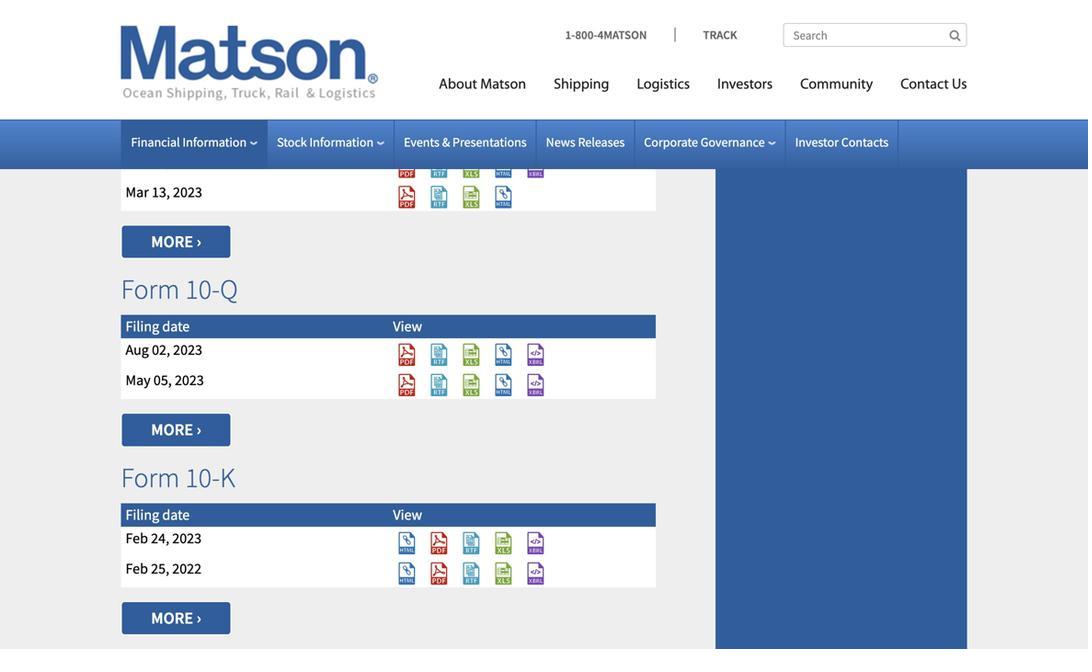 Task type: vqa. For each thing, say whether or not it's contained in the screenshot.
brokerage
no



Task type: locate. For each thing, give the bounding box(es) containing it.
› up form 10-q
[[197, 231, 201, 252]]

1 vertical spatial form
[[121, 460, 180, 495]]

more down feb 25, 2022 at left bottom
[[151, 608, 193, 629]]

02,
[[152, 341, 170, 359]]

2023
[[173, 153, 202, 171], [173, 183, 202, 201], [173, 341, 202, 359], [175, 371, 204, 390], [172, 529, 201, 548]]

0 vertical spatial view
[[393, 129, 422, 147]]

news releases link
[[546, 134, 625, 150]]

2 information from the left
[[309, 134, 374, 150]]

form 10-k
[[121, 460, 235, 495]]

1-800-4matson
[[565, 27, 647, 42]]

date up feb 24, 2023
[[162, 506, 190, 524]]

1 vertical spatial mar
[[126, 183, 149, 201]]

date down "proxy"
[[162, 129, 190, 147]]

25,
[[151, 560, 169, 578]]

1 vertical spatial filing date button
[[126, 317, 190, 336]]

&
[[442, 134, 450, 150]]

more up form 10-k
[[151, 420, 193, 440]]

3 › from the top
[[197, 420, 201, 440]]

view for proxy statements
[[393, 129, 422, 147]]

2 form from the top
[[121, 460, 180, 495]]

1 vertical spatial 10-
[[185, 460, 220, 495]]

information right stock at the left top of the page
[[309, 134, 374, 150]]

filing date up "02,"
[[126, 317, 190, 336]]

2023 for form 10-k
[[172, 529, 201, 548]]

feb 24, 2023
[[126, 529, 201, 548]]

2 › from the top
[[197, 231, 201, 252]]

› down the 2022
[[197, 608, 201, 629]]

us
[[952, 78, 967, 92]]

1 vertical spatial feb
[[126, 560, 148, 578]]

feb for feb 25, 2022
[[126, 560, 148, 578]]

2 vertical spatial view
[[393, 506, 422, 524]]

2 more › link from the top
[[121, 225, 231, 259]]

corporate governance
[[644, 134, 765, 150]]

logistics
[[637, 78, 690, 92]]

filing date button down "proxy"
[[126, 129, 190, 147]]

news
[[546, 134, 575, 150]]

contacts
[[841, 134, 889, 150]]

feb left 25,
[[126, 560, 148, 578]]

1 horizontal spatial information
[[309, 134, 374, 150]]

10- up aug 02, 2023
[[185, 272, 220, 306]]

information down proxy statements
[[183, 134, 247, 150]]

news releases
[[546, 134, 625, 150]]

3 view from the top
[[393, 506, 422, 524]]

2 vertical spatial date
[[162, 506, 190, 524]]

1 vertical spatial view
[[393, 317, 422, 336]]

proxy
[[121, 84, 182, 118]]

0 vertical spatial 13,
[[152, 153, 170, 171]]

2 10- from the top
[[185, 460, 220, 495]]

1 › from the top
[[197, 43, 201, 64]]

1 date from the top
[[162, 129, 190, 147]]

stock
[[277, 134, 307, 150]]

1 form from the top
[[121, 272, 180, 306]]

1 information from the left
[[183, 134, 247, 150]]

3 filing date button from the top
[[126, 506, 190, 524]]

filing
[[126, 129, 159, 147], [126, 317, 159, 336], [126, 506, 159, 524]]

mar 13, 2023
[[126, 153, 202, 171], [126, 183, 202, 201]]

2 vertical spatial filing date button
[[126, 506, 190, 524]]

aug 02, 2023
[[126, 341, 202, 359]]

13,
[[152, 153, 170, 171], [152, 183, 170, 201]]

›
[[197, 43, 201, 64], [197, 231, 201, 252], [197, 420, 201, 440], [197, 608, 201, 629]]

may
[[126, 371, 151, 390]]

2 mar from the top
[[126, 183, 149, 201]]

contact
[[901, 78, 949, 92]]

10-
[[185, 272, 220, 306], [185, 460, 220, 495]]

community
[[800, 78, 873, 92]]

2 feb from the top
[[126, 560, 148, 578]]

2 13, from the top
[[152, 183, 170, 201]]

may 05, 2023
[[126, 371, 204, 390]]

2 more › from the top
[[151, 231, 201, 252]]

0 horizontal spatial information
[[183, 134, 247, 150]]

0 vertical spatial filing
[[126, 129, 159, 147]]

date for form 10-k
[[162, 506, 190, 524]]

4 › from the top
[[197, 608, 201, 629]]

form up "02,"
[[121, 272, 180, 306]]

3 date from the top
[[162, 506, 190, 524]]

more › for form 10-k
[[151, 608, 201, 629]]

1-800-4matson link
[[565, 27, 675, 42]]

0 vertical spatial mar 13, 2023
[[126, 153, 202, 171]]

1 filing date from the top
[[126, 129, 190, 147]]

shipping link
[[540, 69, 623, 106]]

3 filing date from the top
[[126, 506, 190, 524]]

mar
[[126, 153, 149, 171], [126, 183, 149, 201]]

0 vertical spatial filing date button
[[126, 129, 190, 147]]

1 13, from the top
[[152, 153, 170, 171]]

feb left 24,
[[126, 529, 148, 548]]

› up form 10-k
[[197, 420, 201, 440]]

more › up form 10-q
[[151, 231, 201, 252]]

2 filing date from the top
[[126, 317, 190, 336]]

0 vertical spatial 10-
[[185, 272, 220, 306]]

4 more › link from the top
[[121, 601, 231, 636]]

feb
[[126, 529, 148, 548], [126, 560, 148, 578]]

filing date up 24,
[[126, 506, 190, 524]]

2 date from the top
[[162, 317, 190, 336]]

1 filing date button from the top
[[126, 129, 190, 147]]

2 mar 13, 2023 from the top
[[126, 183, 202, 201]]

10- up feb 24, 2023
[[185, 460, 220, 495]]

2 filing from the top
[[126, 317, 159, 336]]

0 vertical spatial form
[[121, 272, 180, 306]]

filing date button for form 10-k
[[126, 506, 190, 524]]

filing down "proxy"
[[126, 129, 159, 147]]

filing up aug
[[126, 317, 159, 336]]

more › link up form 10-k
[[121, 413, 231, 447]]

4 more › from the top
[[151, 608, 201, 629]]

1 filing from the top
[[126, 129, 159, 147]]

more › link down the 2022
[[121, 601, 231, 636]]

1 view from the top
[[393, 129, 422, 147]]

filing date button
[[126, 129, 190, 147], [126, 317, 190, 336], [126, 506, 190, 524]]

filing date button up "02,"
[[126, 317, 190, 336]]

filing up 24,
[[126, 506, 159, 524]]

date up aug 02, 2023
[[162, 317, 190, 336]]

› up proxy statements
[[197, 43, 201, 64]]

form
[[121, 272, 180, 306], [121, 460, 180, 495]]

1 mar 13, 2023 from the top
[[126, 153, 202, 171]]

0 vertical spatial filing date
[[126, 129, 190, 147]]

filing date for form 10-q
[[126, 317, 190, 336]]

more up "proxy"
[[151, 43, 193, 64]]

financial information link
[[131, 134, 258, 150]]

1 vertical spatial date
[[162, 317, 190, 336]]

more
[[151, 43, 193, 64], [151, 231, 193, 252], [151, 420, 193, 440], [151, 608, 193, 629]]

0 vertical spatial mar
[[126, 153, 149, 171]]

filing date down "proxy"
[[126, 129, 190, 147]]

more › up form 10-k
[[151, 420, 201, 440]]

matson image
[[121, 26, 378, 101]]

0 vertical spatial feb
[[126, 529, 148, 548]]

releases
[[578, 134, 625, 150]]

3 filing from the top
[[126, 506, 159, 524]]

None search field
[[783, 23, 967, 47]]

1 vertical spatial mar 13, 2023
[[126, 183, 202, 201]]

2 vertical spatial filing date
[[126, 506, 190, 524]]

1 vertical spatial filing date
[[126, 317, 190, 336]]

1 10- from the top
[[185, 272, 220, 306]]

more › link up "proxy"
[[121, 36, 231, 71]]

2 filing date button from the top
[[126, 317, 190, 336]]

presentations
[[453, 134, 527, 150]]

3 more › link from the top
[[121, 413, 231, 447]]

financial information
[[131, 134, 247, 150]]

view for form 10-k
[[393, 506, 422, 524]]

1 more › link from the top
[[121, 36, 231, 71]]

investor
[[795, 134, 839, 150]]

1 more from the top
[[151, 43, 193, 64]]

information
[[183, 134, 247, 150], [309, 134, 374, 150]]

filing for form 10-q
[[126, 317, 159, 336]]

1 feb from the top
[[126, 529, 148, 548]]

0 vertical spatial date
[[162, 129, 190, 147]]

date
[[162, 129, 190, 147], [162, 317, 190, 336], [162, 506, 190, 524]]

more › link
[[121, 36, 231, 71], [121, 225, 231, 259], [121, 413, 231, 447], [121, 601, 231, 636]]

more › up "proxy"
[[151, 43, 201, 64]]

form up 24,
[[121, 460, 180, 495]]

more up form 10-q
[[151, 231, 193, 252]]

view
[[393, 129, 422, 147], [393, 317, 422, 336], [393, 506, 422, 524]]

1 vertical spatial 13,
[[152, 183, 170, 201]]

feb 25, 2022
[[126, 560, 201, 578]]

filing date
[[126, 129, 190, 147], [126, 317, 190, 336], [126, 506, 190, 524]]

more ›
[[151, 43, 201, 64], [151, 231, 201, 252], [151, 420, 201, 440], [151, 608, 201, 629]]

corporate governance link
[[644, 134, 776, 150]]

2 view from the top
[[393, 317, 422, 336]]

1 vertical spatial filing
[[126, 317, 159, 336]]

3 more › from the top
[[151, 420, 201, 440]]

more › link up form 10-q
[[121, 225, 231, 259]]

corporate
[[644, 134, 698, 150]]

2 more from the top
[[151, 231, 193, 252]]

filing date for proxy statements
[[126, 129, 190, 147]]

3 more from the top
[[151, 420, 193, 440]]

filing date button up 24,
[[126, 506, 190, 524]]

4 more from the top
[[151, 608, 193, 629]]

date for form 10-q
[[162, 317, 190, 336]]

form 10-q
[[121, 272, 238, 306]]

more › down the 2022
[[151, 608, 201, 629]]

logistics link
[[623, 69, 704, 106]]

track
[[703, 27, 737, 42]]

investor contacts
[[795, 134, 889, 150]]

view for form 10-q
[[393, 317, 422, 336]]

2 vertical spatial filing
[[126, 506, 159, 524]]



Task type: describe. For each thing, give the bounding box(es) containing it.
24,
[[151, 529, 169, 548]]

track link
[[675, 27, 737, 42]]

› for form 10-q
[[197, 420, 201, 440]]

aug
[[126, 341, 149, 359]]

form for form 10-q
[[121, 272, 180, 306]]

800-
[[575, 27, 597, 42]]

filing date button for proxy statements
[[126, 129, 190, 147]]

events & presentations
[[404, 134, 527, 150]]

search image
[[950, 29, 961, 41]]

top menu navigation
[[397, 69, 967, 106]]

more › link for form 10-k
[[121, 601, 231, 636]]

2023 for proxy statements
[[173, 153, 202, 171]]

information for financial information
[[183, 134, 247, 150]]

more for proxy statements
[[151, 231, 193, 252]]

› for form 10-k
[[197, 608, 201, 629]]

financial
[[131, 134, 180, 150]]

events & presentations link
[[404, 134, 527, 150]]

stock information
[[277, 134, 374, 150]]

feb for feb 24, 2023
[[126, 529, 148, 548]]

investors link
[[704, 69, 786, 106]]

about matson link
[[425, 69, 540, 106]]

2022
[[172, 560, 201, 578]]

governance
[[701, 134, 765, 150]]

Search search field
[[783, 23, 967, 47]]

2023 for form 10-q
[[173, 341, 202, 359]]

shipping
[[554, 78, 609, 92]]

statements
[[188, 84, 315, 118]]

1-
[[565, 27, 575, 42]]

more › for proxy statements
[[151, 231, 201, 252]]

more › link for proxy statements
[[121, 225, 231, 259]]

proxy statements
[[121, 84, 315, 118]]

05,
[[153, 371, 172, 390]]

filing date button for form 10-q
[[126, 317, 190, 336]]

more › link for form 10-q
[[121, 413, 231, 447]]

q
[[220, 272, 238, 306]]

stock information link
[[277, 134, 385, 150]]

about
[[439, 78, 477, 92]]

10- for q
[[185, 272, 220, 306]]

contact us
[[901, 78, 967, 92]]

matson
[[480, 78, 526, 92]]

information for stock information
[[309, 134, 374, 150]]

contact us link
[[887, 69, 967, 106]]

filing date for form 10-k
[[126, 506, 190, 524]]

community link
[[786, 69, 887, 106]]

about matson
[[439, 78, 526, 92]]

more for form 10-q
[[151, 420, 193, 440]]

investor contacts link
[[795, 134, 889, 150]]

› for proxy statements
[[197, 231, 201, 252]]

filing for form 10-k
[[126, 506, 159, 524]]

more for form 10-k
[[151, 608, 193, 629]]

date for proxy statements
[[162, 129, 190, 147]]

k
[[220, 460, 235, 495]]

1 mar from the top
[[126, 153, 149, 171]]

10- for k
[[185, 460, 220, 495]]

more › for form 10-q
[[151, 420, 201, 440]]

form for form 10-k
[[121, 460, 180, 495]]

4matson
[[597, 27, 647, 42]]

filing for proxy statements
[[126, 129, 159, 147]]

1 more › from the top
[[151, 43, 201, 64]]

events
[[404, 134, 440, 150]]

investors
[[717, 78, 773, 92]]



